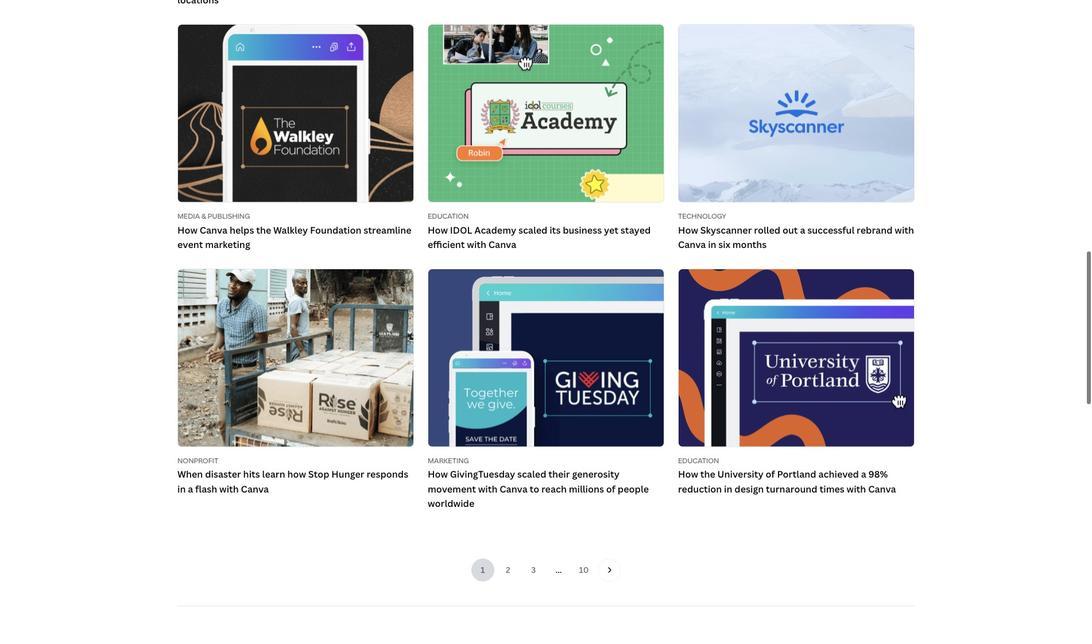 Task type: vqa. For each thing, say whether or not it's contained in the screenshot.
Our to the right
no



Task type: locate. For each thing, give the bounding box(es) containing it.
0 horizontal spatial of
[[606, 483, 616, 495]]

education inside education how the university of portland achieved a 98% reduction in design turnaround times with canva
[[678, 456, 719, 466]]

how down marketing
[[428, 468, 448, 481]]

how
[[177, 224, 198, 236], [428, 224, 448, 236], [678, 224, 698, 236], [428, 468, 448, 481], [678, 468, 698, 481]]

with inside education how idol academy scaled its business yet stayed efficient with canva
[[467, 238, 486, 251]]

responds
[[367, 468, 408, 481]]

movement
[[428, 483, 476, 495]]

nonprofit
[[177, 456, 218, 466]]

in for reduction
[[724, 483, 732, 495]]

reduction
[[678, 483, 722, 495]]

with down achieved
[[847, 483, 866, 495]]

0 horizontal spatial the
[[256, 224, 271, 236]]

10
[[579, 564, 589, 575]]

of up turnaround
[[766, 468, 775, 481]]

1 vertical spatial the
[[700, 468, 715, 481]]

0 horizontal spatial education
[[428, 211, 469, 221]]

1 link
[[471, 559, 494, 582]]

with down the "givingtuesday" at the bottom left of the page
[[478, 483, 498, 495]]

2 link
[[497, 559, 520, 582]]

of down the generosity
[[606, 483, 616, 495]]

people
[[618, 483, 649, 495]]

of inside education how the university of portland achieved a 98% reduction in design turnaround times with canva
[[766, 468, 775, 481]]

givingtuesday
[[450, 468, 515, 481]]

a down the "when"
[[188, 483, 193, 495]]

in inside technology how skyscanner rolled out a successful rebrand with canva in six months
[[708, 238, 716, 251]]

university
[[718, 468, 764, 481]]

1 vertical spatial education
[[678, 456, 719, 466]]

disaster
[[205, 468, 241, 481]]

1 vertical spatial scaled
[[517, 468, 546, 481]]

canva down 98%
[[868, 483, 896, 495]]

when
[[177, 468, 203, 481]]

scaled
[[518, 224, 547, 236], [517, 468, 546, 481]]

canva left the to
[[500, 483, 528, 495]]

canva inside "marketing how givingtuesday scaled their generosity movement with canva to reach millions of people worldwide"
[[500, 483, 528, 495]]

of
[[766, 468, 775, 481], [606, 483, 616, 495]]

scaled inside education how idol academy scaled its business yet stayed efficient with canva
[[518, 224, 547, 236]]

0 horizontal spatial a
[[188, 483, 193, 495]]

in inside education how the university of portland achieved a 98% reduction in design turnaround times with canva
[[724, 483, 732, 495]]

1 horizontal spatial in
[[708, 238, 716, 251]]

a inside the "nonprofit when disaster hits learn how stop hunger responds in a flash with canva"
[[188, 483, 193, 495]]

out
[[783, 224, 798, 236]]

canva
[[200, 224, 227, 236], [489, 238, 516, 251], [678, 238, 706, 251], [241, 483, 269, 495], [500, 483, 528, 495], [868, 483, 896, 495]]

in down the "when"
[[177, 483, 186, 495]]

the right helps
[[256, 224, 271, 236]]

how up the reduction
[[678, 468, 698, 481]]

canva down hits
[[241, 483, 269, 495]]

1 horizontal spatial the
[[700, 468, 715, 481]]

foundation
[[310, 224, 361, 236]]

education up the reduction
[[678, 456, 719, 466]]

education for the
[[678, 456, 719, 466]]

in down university
[[724, 483, 732, 495]]

1 horizontal spatial of
[[766, 468, 775, 481]]

with right rebrand
[[895, 224, 914, 236]]

their
[[548, 468, 570, 481]]

in for canva
[[708, 238, 716, 251]]

media
[[177, 211, 200, 221]]

idol
[[450, 224, 472, 236]]

how up efficient
[[428, 224, 448, 236]]

a left 98%
[[861, 468, 866, 481]]

1 horizontal spatial education
[[678, 456, 719, 466]]

how for how givingtuesday scaled their generosity movement with canva to reach millions of people worldwide
[[428, 468, 448, 481]]

marketing
[[205, 238, 250, 251]]

generosity
[[572, 468, 620, 481]]

1 vertical spatial a
[[861, 468, 866, 481]]

scaled inside "marketing how givingtuesday scaled their generosity movement with canva to reach millions of people worldwide"
[[517, 468, 546, 481]]

times
[[820, 483, 845, 495]]

...
[[555, 564, 562, 575]]

2 horizontal spatial in
[[724, 483, 732, 495]]

0 horizontal spatial in
[[177, 483, 186, 495]]

2 horizontal spatial a
[[861, 468, 866, 481]]

canva down &
[[200, 224, 227, 236]]

education for idol
[[428, 211, 469, 221]]

how inside education how idol academy scaled its business yet stayed efficient with canva
[[428, 224, 448, 236]]

the
[[256, 224, 271, 236], [700, 468, 715, 481]]

with
[[895, 224, 914, 236], [467, 238, 486, 251], [219, 483, 239, 495], [478, 483, 498, 495], [847, 483, 866, 495]]

2 vertical spatial a
[[188, 483, 193, 495]]

in
[[708, 238, 716, 251], [177, 483, 186, 495], [724, 483, 732, 495]]

helps
[[230, 224, 254, 236]]

education inside education how idol academy scaled its business yet stayed efficient with canva
[[428, 211, 469, 221]]

technology how skyscanner rolled out a successful rebrand with canva in six months
[[678, 211, 914, 251]]

0 vertical spatial of
[[766, 468, 775, 481]]

0 vertical spatial the
[[256, 224, 271, 236]]

academy
[[474, 224, 516, 236]]

scaled up the to
[[517, 468, 546, 481]]

how down the media
[[177, 224, 198, 236]]

canva inside media & publishing how canva helps the walkley foundation streamline event marketing
[[200, 224, 227, 236]]

a
[[800, 224, 805, 236], [861, 468, 866, 481], [188, 483, 193, 495]]

0 vertical spatial a
[[800, 224, 805, 236]]

how inside education how the university of portland achieved a 98% reduction in design turnaround times with canva
[[678, 468, 698, 481]]

how inside "marketing how givingtuesday scaled their generosity movement with canva to reach millions of people worldwide"
[[428, 468, 448, 481]]

walkley
[[273, 224, 308, 236]]

with inside education how the university of portland achieved a 98% reduction in design turnaround times with canva
[[847, 483, 866, 495]]

in inside the "nonprofit when disaster hits learn how stop hunger responds in a flash with canva"
[[177, 483, 186, 495]]

a right out
[[800, 224, 805, 236]]

in left the six
[[708, 238, 716, 251]]

scaled left its
[[518, 224, 547, 236]]

how inside technology how skyscanner rolled out a successful rebrand with canva in six months
[[678, 224, 698, 236]]

canva down academy in the left of the page
[[489, 238, 516, 251]]

with down disaster
[[219, 483, 239, 495]]

canva inside education how the university of portland achieved a 98% reduction in design turnaround times with canva
[[868, 483, 896, 495]]

how for how skyscanner rolled out a successful rebrand with canva in six months
[[678, 224, 698, 236]]

design
[[735, 483, 764, 495]]

its
[[550, 224, 561, 236]]

1 horizontal spatial a
[[800, 224, 805, 236]]

canva down technology
[[678, 238, 706, 251]]

education up idol at the top of the page
[[428, 211, 469, 221]]

0 vertical spatial scaled
[[518, 224, 547, 236]]

yet
[[604, 224, 618, 236]]

a inside education how the university of portland achieved a 98% reduction in design turnaround times with canva
[[861, 468, 866, 481]]

0 vertical spatial education
[[428, 211, 469, 221]]

1 vertical spatial of
[[606, 483, 616, 495]]

how down technology
[[678, 224, 698, 236]]

the inside education how the university of portland achieved a 98% reduction in design turnaround times with canva
[[700, 468, 715, 481]]

how inside media & publishing how canva helps the walkley foundation streamline event marketing
[[177, 224, 198, 236]]

months
[[733, 238, 767, 251]]

reach
[[541, 483, 567, 495]]

1
[[481, 564, 485, 575]]

six
[[719, 238, 730, 251]]

the up the reduction
[[700, 468, 715, 481]]

education
[[428, 211, 469, 221], [678, 456, 719, 466]]

with down idol at the top of the page
[[467, 238, 486, 251]]



Task type: describe. For each thing, give the bounding box(es) containing it.
of inside "marketing how givingtuesday scaled their generosity movement with canva to reach millions of people worldwide"
[[606, 483, 616, 495]]

millions
[[569, 483, 604, 495]]

canva inside technology how skyscanner rolled out a successful rebrand with canva in six months
[[678, 238, 706, 251]]

the inside media & publishing how canva helps the walkley foundation streamline event marketing
[[256, 224, 271, 236]]

portland
[[777, 468, 816, 481]]

how
[[287, 468, 306, 481]]

learn
[[262, 468, 285, 481]]

business
[[563, 224, 602, 236]]

stayed
[[621, 224, 651, 236]]

media & publishing how canva helps the walkley foundation streamline event marketing
[[177, 211, 411, 251]]

skyscanner
[[700, 224, 752, 236]]

with inside technology how skyscanner rolled out a successful rebrand with canva in six months
[[895, 224, 914, 236]]

streamline
[[364, 224, 411, 236]]

worldwide
[[428, 498, 474, 510]]

3
[[531, 564, 536, 575]]

hunger
[[332, 468, 364, 481]]

canva inside the "nonprofit when disaster hits learn how stop hunger responds in a flash with canva"
[[241, 483, 269, 495]]

rebrand
[[857, 224, 893, 236]]

with inside "marketing how givingtuesday scaled their generosity movement with canva to reach millions of people worldwide"
[[478, 483, 498, 495]]

nonprofit when disaster hits learn how stop hunger responds in a flash with canva
[[177, 456, 408, 495]]

successful
[[807, 224, 855, 236]]

hits
[[243, 468, 260, 481]]

education how the university of portland achieved a 98% reduction in design turnaround times with canva
[[678, 456, 896, 495]]

marketing
[[428, 456, 469, 466]]

rolled
[[754, 224, 780, 236]]

canva inside education how idol academy scaled its business yet stayed efficient with canva
[[489, 238, 516, 251]]

event
[[177, 238, 203, 251]]

efficient
[[428, 238, 465, 251]]

marketing how givingtuesday scaled their generosity movement with canva to reach millions of people worldwide
[[428, 456, 649, 510]]

how for how idol academy scaled its business yet stayed efficient with canva
[[428, 224, 448, 236]]

publishing
[[208, 211, 250, 221]]

flash
[[195, 483, 217, 495]]

achieved
[[818, 468, 859, 481]]

3 link
[[522, 559, 545, 582]]

stop
[[308, 468, 329, 481]]

10 link
[[572, 559, 595, 582]]

98%
[[869, 468, 888, 481]]

how for how the university of portland achieved a 98% reduction in design turnaround times with canva
[[678, 468, 698, 481]]

2
[[506, 564, 510, 575]]

turnaround
[[766, 483, 817, 495]]

a inside technology how skyscanner rolled out a successful rebrand with canva in six months
[[800, 224, 805, 236]]

technology
[[678, 211, 726, 221]]

education how idol academy scaled its business yet stayed efficient with canva
[[428, 211, 651, 251]]

&
[[201, 211, 206, 221]]

with inside the "nonprofit when disaster hits learn how stop hunger responds in a flash with canva"
[[219, 483, 239, 495]]

to
[[530, 483, 539, 495]]



